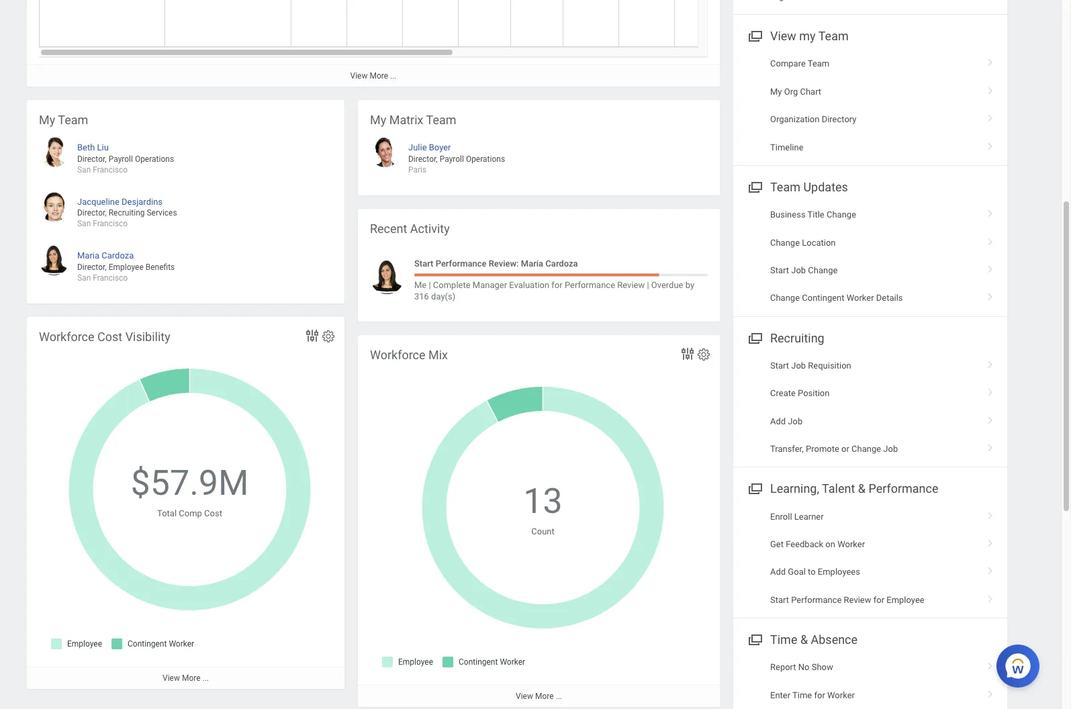 Task type: locate. For each thing, give the bounding box(es) containing it.
configure and view chart data image left configure workforce mix icon
[[680, 346, 696, 362]]

1 horizontal spatial &
[[859, 482, 866, 496]]

enroll learner
[[771, 512, 824, 522]]

learning, talent & performance
[[771, 482, 939, 496]]

8 chevron right image from the top
[[983, 507, 1000, 521]]

job
[[792, 265, 807, 275], [792, 361, 807, 371], [789, 416, 803, 427], [884, 444, 899, 454]]

1 vertical spatial add
[[771, 568, 786, 578]]

cost right the comp
[[204, 509, 222, 519]]

francisco inside director, recruiting services san francisco
[[93, 219, 128, 229]]

list for view my team
[[734, 50, 1008, 161]]

0 vertical spatial add
[[771, 416, 786, 427]]

chevron right image inside organization directory link
[[983, 110, 1000, 123]]

time & absence
[[771, 633, 858, 647]]

4 menu group image from the top
[[746, 631, 764, 649]]

review down add goal to employees link
[[845, 595, 872, 605]]

1 vertical spatial recruiting
[[771, 331, 825, 345]]

my for my team
[[39, 113, 55, 127]]

2 francisco from the top
[[93, 219, 128, 229]]

1 vertical spatial configure and view chart data image
[[680, 346, 696, 362]]

1 horizontal spatial cost
[[204, 509, 222, 519]]

chevron right image for timeline
[[983, 137, 1000, 151]]

job down change location
[[792, 265, 807, 275]]

report no show
[[771, 663, 834, 673]]

cardoza up director, employee benefits san francisco
[[102, 251, 134, 261]]

2 vertical spatial francisco
[[93, 273, 128, 283]]

| right "me"
[[429, 280, 431, 290]]

workforce cost visibility element
[[27, 317, 345, 690]]

1 horizontal spatial operations
[[466, 154, 505, 164]]

0 horizontal spatial cardoza
[[102, 251, 134, 261]]

workforce for $57.9m
[[39, 330, 94, 344]]

chevron right image
[[983, 54, 1000, 67], [983, 82, 1000, 95], [983, 205, 1000, 218], [983, 261, 1000, 274], [983, 289, 1000, 302], [983, 356, 1000, 370], [983, 412, 1000, 425], [983, 507, 1000, 521], [983, 535, 1000, 548], [983, 591, 1000, 604], [983, 658, 1000, 672], [983, 686, 1000, 699]]

2 payroll from the left
[[440, 154, 464, 164]]

1 menu group image from the top
[[746, 26, 764, 45]]

add inside add job 'link'
[[771, 416, 786, 427]]

director, down jacqueline
[[77, 208, 107, 218]]

1 vertical spatial more
[[182, 674, 201, 684]]

change contingent worker details link
[[734, 285, 1008, 312]]

configure and view chart data image
[[304, 328, 321, 344], [680, 346, 696, 362]]

my matrix team element
[[358, 100, 720, 195]]

payroll down liu
[[109, 154, 133, 164]]

francisco down jacqueline desjardins
[[93, 219, 128, 229]]

review
[[618, 280, 645, 290], [845, 595, 872, 605]]

chevron right image inside add job 'link'
[[983, 412, 1000, 425]]

0 horizontal spatial for
[[552, 280, 563, 290]]

change right or
[[852, 444, 882, 454]]

director,
[[77, 154, 107, 164], [409, 154, 438, 164], [77, 208, 107, 218], [77, 263, 107, 272]]

add goal to employees link
[[734, 559, 1008, 587]]

chevron right image inside report no show link
[[983, 658, 1000, 672]]

for down show
[[815, 691, 826, 701]]

3 chevron right image from the top
[[983, 233, 1000, 246]]

add goal to employees
[[771, 568, 861, 578]]

0 horizontal spatial operations
[[135, 154, 174, 164]]

san for jacqueline desjardins
[[77, 219, 91, 229]]

add for learning, talent & performance
[[771, 568, 786, 578]]

0 horizontal spatial ...
[[203, 674, 209, 684]]

1 horizontal spatial maria
[[521, 259, 544, 269]]

|
[[429, 280, 431, 290], [648, 280, 650, 290]]

team inside my matrix team element
[[426, 113, 457, 127]]

1 horizontal spatial configure and view chart data image
[[680, 346, 696, 362]]

recent activity element
[[358, 209, 720, 322]]

details
[[877, 293, 904, 303]]

12 chevron right image from the top
[[983, 686, 1000, 699]]

1 chevron right image from the top
[[983, 54, 1000, 67]]

2 horizontal spatial ...
[[556, 692, 563, 702]]

2 horizontal spatial view more ...
[[516, 692, 563, 702]]

list containing start job requisition
[[734, 352, 1008, 463]]

view more ... link for 13
[[358, 686, 720, 708]]

view more ... inside workforce mix element
[[516, 692, 563, 702]]

chevron right image for start job change
[[983, 261, 1000, 274]]

francisco for cardoza
[[93, 273, 128, 283]]

san for maria cardoza
[[77, 273, 91, 283]]

0 horizontal spatial |
[[429, 280, 431, 290]]

2 vertical spatial worker
[[828, 691, 856, 701]]

san down beth on the left top
[[77, 165, 91, 174]]

team up beth on the left top
[[58, 113, 88, 127]]

chevron right image inside get feedback on worker link
[[983, 535, 1000, 548]]

for inside enter time for worker link
[[815, 691, 826, 701]]

chevron right image for change location
[[983, 233, 1000, 246]]

3 francisco from the top
[[93, 273, 128, 283]]

report
[[771, 663, 797, 673]]

workforce
[[39, 330, 94, 344], [370, 348, 426, 362]]

list
[[734, 50, 1008, 161], [39, 130, 333, 293], [734, 201, 1008, 312], [734, 352, 1008, 463], [734, 503, 1008, 614], [734, 654, 1008, 710]]

day(s)
[[432, 292, 456, 302]]

recruiting down jacqueline desjardins
[[109, 208, 145, 218]]

director, inside director, payroll operations paris
[[409, 154, 438, 164]]

employee down add goal to employees link
[[887, 595, 925, 605]]

worker right on at bottom
[[838, 540, 866, 550]]

0 horizontal spatial &
[[801, 633, 809, 647]]

my inside list
[[771, 87, 783, 97]]

9 cell from the left
[[620, 0, 675, 47]]

1 horizontal spatial |
[[648, 280, 650, 290]]

2 chevron right image from the top
[[983, 137, 1000, 151]]

1 horizontal spatial cardoza
[[546, 259, 578, 269]]

1 vertical spatial san
[[77, 219, 91, 229]]

more inside workforce cost visibility 'element'
[[182, 674, 201, 684]]

team up boyer at top
[[426, 113, 457, 127]]

configure and view chart data image for $57.9m
[[304, 328, 321, 344]]

1 san from the top
[[77, 165, 91, 174]]

0 vertical spatial review
[[618, 280, 645, 290]]

worker for absence
[[828, 691, 856, 701]]

time inside list
[[793, 691, 813, 701]]

2 vertical spatial view more ...
[[516, 692, 563, 702]]

2 menu group image from the top
[[746, 328, 764, 347]]

add inside add goal to employees link
[[771, 568, 786, 578]]

5 cell from the left
[[403, 0, 459, 47]]

13
[[524, 481, 563, 522]]

chevron right image for create position
[[983, 384, 1000, 397]]

1 vertical spatial for
[[874, 595, 885, 605]]

0 horizontal spatial my
[[39, 113, 55, 127]]

menu group image for time & absence
[[746, 631, 764, 649]]

3 cell from the left
[[292, 0, 347, 47]]

julie boyer
[[409, 143, 451, 153]]

performance up enroll learner link on the bottom right
[[869, 482, 939, 496]]

on
[[826, 540, 836, 550]]

chevron right image inside compare team link
[[983, 54, 1000, 67]]

francisco inside director, employee benefits san francisco
[[93, 273, 128, 283]]

org
[[785, 87, 799, 97]]

1 operations from the left
[[135, 154, 174, 164]]

my matrix team
[[370, 113, 457, 127]]

menu group image
[[746, 177, 764, 196]]

view more ...
[[351, 71, 397, 81], [163, 674, 209, 684], [516, 692, 563, 702]]

... inside workforce cost visibility 'element'
[[203, 674, 209, 684]]

san
[[77, 165, 91, 174], [77, 219, 91, 229], [77, 273, 91, 283]]

worker down show
[[828, 691, 856, 701]]

5 chevron right image from the top
[[983, 289, 1000, 302]]

row inside team stats element
[[39, 0, 1072, 47]]

team up chart
[[808, 59, 830, 69]]

san down jacqueline
[[77, 219, 91, 229]]

add down "create"
[[771, 416, 786, 427]]

for right the evaluation
[[552, 280, 563, 290]]

configure and view chart data image left configure workforce cost visibility image
[[304, 328, 321, 344]]

menu group image for view my team
[[746, 26, 764, 45]]

configure and view chart data image inside workforce cost visibility 'element'
[[304, 328, 321, 344]]

updates
[[804, 180, 849, 194]]

1 vertical spatial ...
[[203, 674, 209, 684]]

chevron right image inside add goal to employees link
[[983, 563, 1000, 576]]

start down goal
[[771, 595, 790, 605]]

| left the overdue
[[648, 280, 650, 290]]

1 horizontal spatial review
[[845, 595, 872, 605]]

1 francisco from the top
[[93, 165, 128, 174]]

0 horizontal spatial workforce
[[39, 330, 94, 344]]

1 add from the top
[[771, 416, 786, 427]]

chevron right image inside create position link
[[983, 384, 1000, 397]]

performance right the evaluation
[[565, 280, 616, 290]]

services
[[147, 208, 177, 218]]

2 operations from the left
[[466, 154, 505, 164]]

2 vertical spatial more
[[536, 692, 554, 702]]

0 vertical spatial ...
[[390, 71, 397, 81]]

start up "me"
[[415, 259, 434, 269]]

feedback
[[786, 540, 824, 550]]

0 vertical spatial san
[[77, 165, 91, 174]]

san down maria cardoza in the top of the page
[[77, 273, 91, 283]]

chevron right image for add goal to employees
[[983, 563, 1000, 576]]

6 chevron right image from the top
[[983, 356, 1000, 370]]

1 horizontal spatial payroll
[[440, 154, 464, 164]]

1 horizontal spatial for
[[815, 691, 826, 701]]

chevron right image inside "change location" link
[[983, 233, 1000, 246]]

learner
[[795, 512, 824, 522]]

change up contingent
[[809, 265, 838, 275]]

francisco down maria cardoza in the top of the page
[[93, 273, 128, 283]]

san for beth liu
[[77, 165, 91, 174]]

10 chevron right image from the top
[[983, 591, 1000, 604]]

menu group image for learning, talent & performance
[[746, 480, 764, 498]]

promote
[[807, 444, 840, 454]]

job down create position
[[789, 416, 803, 427]]

11 chevron right image from the top
[[983, 658, 1000, 672]]

san inside director, employee benefits san francisco
[[77, 273, 91, 283]]

cost
[[97, 330, 122, 344], [204, 509, 222, 519]]

1 chevron right image from the top
[[983, 110, 1000, 123]]

start inside the recent activity element
[[415, 259, 434, 269]]

cardoza up me  |  complete manager evaluation for performance review  |  overdue by 316 day(s)
[[546, 259, 578, 269]]

list containing enroll learner
[[734, 503, 1008, 614]]

chevron right image inside timeline link
[[983, 137, 1000, 151]]

maria up director, employee benefits san francisco
[[77, 251, 100, 261]]

0 horizontal spatial review
[[618, 280, 645, 290]]

worker
[[847, 293, 875, 303], [838, 540, 866, 550], [828, 691, 856, 701]]

payroll inside director, payroll operations paris
[[440, 154, 464, 164]]

1 payroll from the left
[[109, 154, 133, 164]]

count
[[532, 527, 555, 537]]

1 horizontal spatial more
[[370, 71, 389, 81]]

team inside my team element
[[58, 113, 88, 127]]

7 chevron right image from the top
[[983, 412, 1000, 425]]

row
[[39, 0, 1072, 47]]

paris
[[409, 165, 427, 174]]

2 horizontal spatial for
[[874, 595, 885, 605]]

& up no
[[801, 633, 809, 647]]

san inside the director, payroll operations san francisco
[[77, 165, 91, 174]]

beth
[[77, 143, 95, 153]]

view more ... inside workforce cost visibility 'element'
[[163, 674, 209, 684]]

performance
[[436, 259, 487, 269], [565, 280, 616, 290], [869, 482, 939, 496], [792, 595, 842, 605]]

chevron right image for get feedback on worker
[[983, 535, 1000, 548]]

start up "create"
[[771, 361, 790, 371]]

0 horizontal spatial maria
[[77, 251, 100, 261]]

time right enter in the bottom of the page
[[793, 691, 813, 701]]

payroll inside the director, payroll operations san francisco
[[109, 154, 133, 164]]

director, employee benefits san francisco
[[77, 263, 175, 283]]

6 chevron right image from the top
[[983, 563, 1000, 576]]

3 san from the top
[[77, 273, 91, 283]]

recruiting inside director, recruiting services san francisco
[[109, 208, 145, 218]]

my org chart
[[771, 87, 822, 97]]

view more ... for 13
[[516, 692, 563, 702]]

director, down maria cardoza in the top of the page
[[77, 263, 107, 272]]

review inside me  |  complete manager evaluation for performance review  |  overdue by 316 day(s)
[[618, 280, 645, 290]]

add job link
[[734, 408, 1008, 436]]

5 chevron right image from the top
[[983, 440, 1000, 453]]

time up report at the right bottom of page
[[771, 633, 798, 647]]

my for my org chart
[[771, 87, 783, 97]]

... for $57.9m
[[203, 674, 209, 684]]

start down change location
[[771, 265, 790, 275]]

julie
[[409, 143, 427, 153]]

enter time for worker link
[[734, 682, 1008, 710]]

& right talent at bottom
[[859, 482, 866, 496]]

2 vertical spatial for
[[815, 691, 826, 701]]

0 vertical spatial workforce
[[39, 330, 94, 344]]

chevron right image for change contingent worker details
[[983, 289, 1000, 302]]

recruiting up start job requisition
[[771, 331, 825, 345]]

for down add goal to employees link
[[874, 595, 885, 605]]

location
[[803, 238, 836, 248]]

francisco inside the director, payroll operations san francisco
[[93, 165, 128, 174]]

chevron right image inside my org chart link
[[983, 82, 1000, 95]]

chevron right image inside transfer, promote or change job link
[[983, 440, 1000, 453]]

chevron right image for enroll learner
[[983, 507, 1000, 521]]

maria
[[77, 251, 100, 261], [521, 259, 544, 269]]

chevron right image
[[983, 110, 1000, 123], [983, 137, 1000, 151], [983, 233, 1000, 246], [983, 384, 1000, 397], [983, 440, 1000, 453], [983, 563, 1000, 576]]

chevron right image for start performance review for employee
[[983, 591, 1000, 604]]

chevron right image inside start performance review for employee link
[[983, 591, 1000, 604]]

add
[[771, 416, 786, 427], [771, 568, 786, 578]]

change right title
[[827, 210, 857, 220]]

10 cell from the left
[[675, 0, 731, 47]]

job inside add job 'link'
[[789, 416, 803, 427]]

cell
[[39, 0, 165, 47], [165, 0, 292, 47], [292, 0, 347, 47], [347, 0, 403, 47], [403, 0, 459, 47], [459, 0, 511, 47], [511, 0, 564, 47], [564, 0, 620, 47], [620, 0, 675, 47], [675, 0, 731, 47]]

transfer,
[[771, 444, 804, 454]]

3 menu group image from the top
[[746, 480, 764, 498]]

configure and view chart data image inside workforce mix element
[[680, 346, 696, 362]]

cost inside $57.9m total comp cost
[[204, 509, 222, 519]]

1 horizontal spatial employee
[[887, 595, 925, 605]]

0 vertical spatial configure and view chart data image
[[304, 328, 321, 344]]

absence
[[812, 633, 858, 647]]

san inside director, recruiting services san francisco
[[77, 219, 91, 229]]

francisco down liu
[[93, 165, 128, 174]]

list for recruiting
[[734, 352, 1008, 463]]

0 vertical spatial for
[[552, 280, 563, 290]]

me
[[415, 280, 427, 290]]

my
[[771, 87, 783, 97], [39, 113, 55, 127], [370, 113, 387, 127]]

more inside workforce mix element
[[536, 692, 554, 702]]

1 horizontal spatial ...
[[390, 71, 397, 81]]

&
[[859, 482, 866, 496], [801, 633, 809, 647]]

1 vertical spatial view more ...
[[163, 674, 209, 684]]

chevron right image inside start job requisition link
[[983, 356, 1000, 370]]

maria up the evaluation
[[521, 259, 544, 269]]

...
[[390, 71, 397, 81], [203, 674, 209, 684], [556, 692, 563, 702]]

chevron right image inside change contingent worker details link
[[983, 289, 1000, 302]]

9 chevron right image from the top
[[983, 535, 1000, 548]]

payroll for boyer
[[440, 154, 464, 164]]

operations inside director, payroll operations paris
[[466, 154, 505, 164]]

team inside compare team link
[[808, 59, 830, 69]]

view more ... for $57.9m
[[163, 674, 209, 684]]

change
[[827, 210, 857, 220], [771, 238, 801, 248], [809, 265, 838, 275], [771, 293, 801, 303], [852, 444, 882, 454]]

menu group image
[[746, 26, 764, 45], [746, 328, 764, 347], [746, 480, 764, 498], [746, 631, 764, 649]]

payroll
[[109, 154, 133, 164], [440, 154, 464, 164]]

menu group image for recruiting
[[746, 328, 764, 347]]

operations inside the director, payroll operations san francisco
[[135, 154, 174, 164]]

director, inside the director, payroll operations san francisco
[[77, 154, 107, 164]]

worker left details
[[847, 293, 875, 303]]

1 vertical spatial francisco
[[93, 219, 128, 229]]

get feedback on worker link
[[734, 531, 1008, 559]]

$57.9m button
[[131, 460, 251, 507]]

transfer, promote or change job
[[771, 444, 899, 454]]

review left the overdue
[[618, 280, 645, 290]]

director, up paris
[[409, 154, 438, 164]]

0 vertical spatial cost
[[97, 330, 122, 344]]

1 vertical spatial worker
[[838, 540, 866, 550]]

job down add job 'link'
[[884, 444, 899, 454]]

1 vertical spatial time
[[793, 691, 813, 701]]

performance down add goal to employees
[[792, 595, 842, 605]]

0 vertical spatial employee
[[109, 263, 144, 272]]

chevron right image inside start job change link
[[983, 261, 1000, 274]]

0 vertical spatial view more ...
[[351, 71, 397, 81]]

list containing compare team
[[734, 50, 1008, 161]]

1 | from the left
[[429, 280, 431, 290]]

job inside start job requisition link
[[792, 361, 807, 371]]

2 horizontal spatial my
[[771, 87, 783, 97]]

2 chevron right image from the top
[[983, 82, 1000, 95]]

1 vertical spatial cost
[[204, 509, 222, 519]]

0 vertical spatial francisco
[[93, 165, 128, 174]]

evaluation
[[510, 280, 550, 290]]

operations for julie boyer
[[466, 154, 505, 164]]

for
[[552, 280, 563, 290], [874, 595, 885, 605], [815, 691, 826, 701]]

0 vertical spatial recruiting
[[109, 208, 145, 218]]

chevron right image inside the business title change link
[[983, 205, 1000, 218]]

director, for jacqueline
[[77, 208, 107, 218]]

0 vertical spatial time
[[771, 633, 798, 647]]

workforce inside 'element'
[[39, 330, 94, 344]]

1 vertical spatial workforce
[[370, 348, 426, 362]]

... inside workforce mix element
[[556, 692, 563, 702]]

2 horizontal spatial more
[[536, 692, 554, 702]]

job for add job
[[789, 416, 803, 427]]

1 horizontal spatial workforce
[[370, 348, 426, 362]]

0 horizontal spatial view more ...
[[163, 674, 209, 684]]

director, inside director, employee benefits san francisco
[[77, 263, 107, 272]]

0 horizontal spatial more
[[182, 674, 201, 684]]

1 vertical spatial review
[[845, 595, 872, 605]]

create
[[771, 389, 796, 399]]

director, down beth liu
[[77, 154, 107, 164]]

0 vertical spatial more
[[370, 71, 389, 81]]

list containing report no show
[[734, 654, 1008, 710]]

change down start job change
[[771, 293, 801, 303]]

payroll down boyer at top
[[440, 154, 464, 164]]

add left goal
[[771, 568, 786, 578]]

1 horizontal spatial recruiting
[[771, 331, 825, 345]]

enroll learner link
[[734, 503, 1008, 531]]

employee inside director, employee benefits san francisco
[[109, 263, 144, 272]]

... inside team stats element
[[390, 71, 397, 81]]

2 vertical spatial ...
[[556, 692, 563, 702]]

no
[[799, 663, 810, 673]]

chevron right image inside enter time for worker link
[[983, 686, 1000, 699]]

0 horizontal spatial employee
[[109, 263, 144, 272]]

2 | from the left
[[648, 280, 650, 290]]

julie boyer link
[[409, 140, 451, 153]]

my for my matrix team
[[370, 113, 387, 127]]

enroll
[[771, 512, 793, 522]]

3 chevron right image from the top
[[983, 205, 1000, 218]]

0 horizontal spatial configure and view chart data image
[[304, 328, 321, 344]]

performance inside start performance review for employee link
[[792, 595, 842, 605]]

2 vertical spatial san
[[77, 273, 91, 283]]

compare team
[[771, 59, 830, 69]]

1 horizontal spatial view more ...
[[351, 71, 397, 81]]

0 horizontal spatial recruiting
[[109, 208, 145, 218]]

director, inside director, recruiting services san francisco
[[77, 208, 107, 218]]

4 chevron right image from the top
[[983, 384, 1000, 397]]

job inside start job change link
[[792, 265, 807, 275]]

operations
[[135, 154, 174, 164], [466, 154, 505, 164]]

1 vertical spatial employee
[[887, 595, 925, 605]]

list containing beth liu
[[39, 130, 333, 293]]

1 horizontal spatial my
[[370, 113, 387, 127]]

employee down maria cardoza in the top of the page
[[109, 263, 144, 272]]

chevron right image inside enroll learner link
[[983, 507, 1000, 521]]

4 chevron right image from the top
[[983, 261, 1000, 274]]

2 san from the top
[[77, 219, 91, 229]]

job up create position
[[792, 361, 807, 371]]

workforce mix element
[[358, 335, 720, 708]]

boyer
[[429, 143, 451, 153]]

cost left visibility
[[97, 330, 122, 344]]

list containing business title change
[[734, 201, 1008, 312]]

complete
[[433, 280, 471, 290]]

0 horizontal spatial payroll
[[109, 154, 133, 164]]

view more ... link
[[27, 64, 720, 87], [27, 667, 345, 690], [358, 686, 720, 708]]

team up business
[[771, 180, 801, 194]]

cardoza
[[102, 251, 134, 261], [546, 259, 578, 269]]

2 add from the top
[[771, 568, 786, 578]]



Task type: describe. For each thing, give the bounding box(es) containing it.
jacqueline desjardins
[[77, 197, 163, 207]]

my team
[[39, 113, 88, 127]]

francisco for liu
[[93, 165, 128, 174]]

workforce for 13
[[370, 348, 426, 362]]

benefits
[[146, 263, 175, 272]]

change location link
[[734, 229, 1008, 257]]

or
[[842, 444, 850, 454]]

manager
[[473, 280, 507, 290]]

organization
[[771, 114, 820, 124]]

1 vertical spatial &
[[801, 633, 809, 647]]

business
[[771, 210, 806, 220]]

francisco for desjardins
[[93, 219, 128, 229]]

chevron right image for compare team
[[983, 54, 1000, 67]]

list inside my team element
[[39, 130, 333, 293]]

start for start performance review:  maria cardoza
[[415, 259, 434, 269]]

show
[[812, 663, 834, 673]]

start job requisition
[[771, 361, 852, 371]]

desjardins
[[122, 197, 163, 207]]

jacqueline desjardins link
[[77, 194, 163, 207]]

0 horizontal spatial cost
[[97, 330, 122, 344]]

title
[[808, 210, 825, 220]]

performance up complete
[[436, 259, 487, 269]]

recent
[[370, 222, 408, 236]]

maria cardoza list item
[[39, 246, 333, 284]]

chevron right image for business title change
[[983, 205, 1000, 218]]

4 cell from the left
[[347, 0, 403, 47]]

director, payroll operations paris
[[409, 154, 505, 174]]

workforce cost visibility
[[39, 330, 171, 344]]

0 vertical spatial &
[[859, 482, 866, 496]]

list for team updates
[[734, 201, 1008, 312]]

employees
[[818, 568, 861, 578]]

chevron right image for report no show
[[983, 658, 1000, 672]]

team stats element
[[27, 0, 1072, 87]]

... for 13
[[556, 692, 563, 702]]

chevron right image for start job requisition
[[983, 356, 1000, 370]]

worker for &
[[838, 540, 866, 550]]

chart
[[801, 87, 822, 97]]

report no show link
[[734, 654, 1008, 682]]

view more ... link for $57.9m
[[27, 667, 345, 690]]

jacqueline desjardins list item
[[39, 191, 333, 229]]

timeline
[[771, 142, 804, 152]]

my team element
[[27, 100, 345, 304]]

for inside me  |  complete manager evaluation for performance review  |  overdue by 316 day(s)
[[552, 280, 563, 290]]

chevron right image for transfer, promote or change job
[[983, 440, 1000, 453]]

compare team link
[[734, 50, 1008, 78]]

organization directory
[[771, 114, 857, 124]]

julie boyer list item
[[370, 137, 708, 175]]

start performance review for employee
[[771, 595, 925, 605]]

business title change link
[[734, 201, 1008, 229]]

start for start performance review for employee
[[771, 595, 790, 605]]

payroll for liu
[[109, 154, 133, 164]]

for inside start performance review for employee link
[[874, 595, 885, 605]]

add job
[[771, 416, 803, 427]]

$57.9m total comp cost
[[131, 463, 249, 519]]

timeline link
[[734, 133, 1008, 161]]

organization directory link
[[734, 106, 1008, 133]]

change location
[[771, 238, 836, 248]]

team right my
[[819, 29, 849, 43]]

contingent
[[803, 293, 845, 303]]

overdue
[[652, 280, 684, 290]]

get feedback on worker
[[771, 540, 866, 550]]

business title change
[[771, 210, 857, 220]]

job for start job change
[[792, 265, 807, 275]]

performance inside me  |  complete manager evaluation for performance review  |  overdue by 316 day(s)
[[565, 280, 616, 290]]

7 cell from the left
[[511, 0, 564, 47]]

13 count
[[524, 481, 563, 537]]

matrix
[[390, 113, 424, 127]]

by
[[686, 280, 695, 290]]

demo_f070.png image
[[370, 260, 405, 294]]

job for start job requisition
[[792, 361, 807, 371]]

configure workforce cost visibility image
[[321, 329, 336, 344]]

enter time for worker
[[771, 691, 856, 701]]

jacqueline
[[77, 197, 120, 207]]

chevron right image for enter time for worker
[[983, 686, 1000, 699]]

view inside team stats element
[[351, 71, 368, 81]]

beth liu
[[77, 143, 109, 153]]

more inside team stats element
[[370, 71, 389, 81]]

directory
[[822, 114, 857, 124]]

maria cardoza
[[77, 251, 134, 261]]

start for start job change
[[771, 265, 790, 275]]

0 vertical spatial worker
[[847, 293, 875, 303]]

director, payroll operations san francisco
[[77, 154, 174, 174]]

configure and view chart data image for 13
[[680, 346, 696, 362]]

operations for beth liu
[[135, 154, 174, 164]]

visibility
[[125, 330, 171, 344]]

list for time & absence
[[734, 654, 1008, 710]]

my org chart link
[[734, 78, 1008, 106]]

my
[[800, 29, 816, 43]]

more for $57.9m
[[182, 674, 201, 684]]

create position link
[[734, 380, 1008, 408]]

more for 13
[[536, 692, 554, 702]]

chevron right image for organization directory
[[983, 110, 1000, 123]]

requisition
[[809, 361, 852, 371]]

beth liu link
[[77, 140, 109, 153]]

8 cell from the left
[[564, 0, 620, 47]]

configure workforce mix image
[[697, 347, 712, 362]]

cardoza inside list item
[[102, 251, 134, 261]]

chevron right image for my org chart
[[983, 82, 1000, 95]]

talent
[[823, 482, 856, 496]]

1 cell from the left
[[39, 0, 165, 47]]

view inside workforce mix element
[[516, 692, 534, 702]]

view more ... inside team stats element
[[351, 71, 397, 81]]

maria inside the recent activity element
[[521, 259, 544, 269]]

director, for beth
[[77, 154, 107, 164]]

cardoza inside the recent activity element
[[546, 259, 578, 269]]

get
[[771, 540, 784, 550]]

view my team
[[771, 29, 849, 43]]

liu
[[97, 143, 109, 153]]

job inside transfer, promote or change job link
[[884, 444, 899, 454]]

goal
[[789, 568, 806, 578]]

2 cell from the left
[[165, 0, 292, 47]]

start job requisition link
[[734, 352, 1008, 380]]

director, recruiting services san francisco
[[77, 208, 177, 229]]

start job change link
[[734, 257, 1008, 285]]

list for learning, talent & performance
[[734, 503, 1008, 614]]

change down business
[[771, 238, 801, 248]]

activity
[[411, 222, 450, 236]]

to
[[809, 568, 816, 578]]

13 button
[[524, 479, 565, 525]]

316
[[415, 292, 429, 302]]

start for start job requisition
[[771, 361, 790, 371]]

position
[[798, 389, 830, 399]]

chevron right image for add job
[[983, 412, 1000, 425]]

start performance review for employee link
[[734, 587, 1008, 614]]

me  |  complete manager evaluation for performance review  |  overdue by 316 day(s)
[[415, 280, 695, 302]]

add for recruiting
[[771, 416, 786, 427]]

director, for maria
[[77, 263, 107, 272]]

director, for julie
[[409, 154, 438, 164]]

recent activity
[[370, 222, 450, 236]]

enter
[[771, 691, 791, 701]]

learning,
[[771, 482, 820, 496]]

view more ... link inside team stats element
[[27, 64, 720, 87]]

review:
[[489, 259, 519, 269]]

maria cardoza link
[[77, 248, 134, 261]]

6 cell from the left
[[459, 0, 511, 47]]

$57.9m
[[131, 463, 249, 504]]

workforce mix
[[370, 348, 448, 362]]

beth liu list item
[[39, 137, 333, 175]]

maria inside list item
[[77, 251, 100, 261]]

view inside workforce cost visibility 'element'
[[163, 674, 180, 684]]

create position
[[771, 389, 830, 399]]



Task type: vqa. For each thing, say whether or not it's contained in the screenshot.
View More ... link associated with $57.9M
yes



